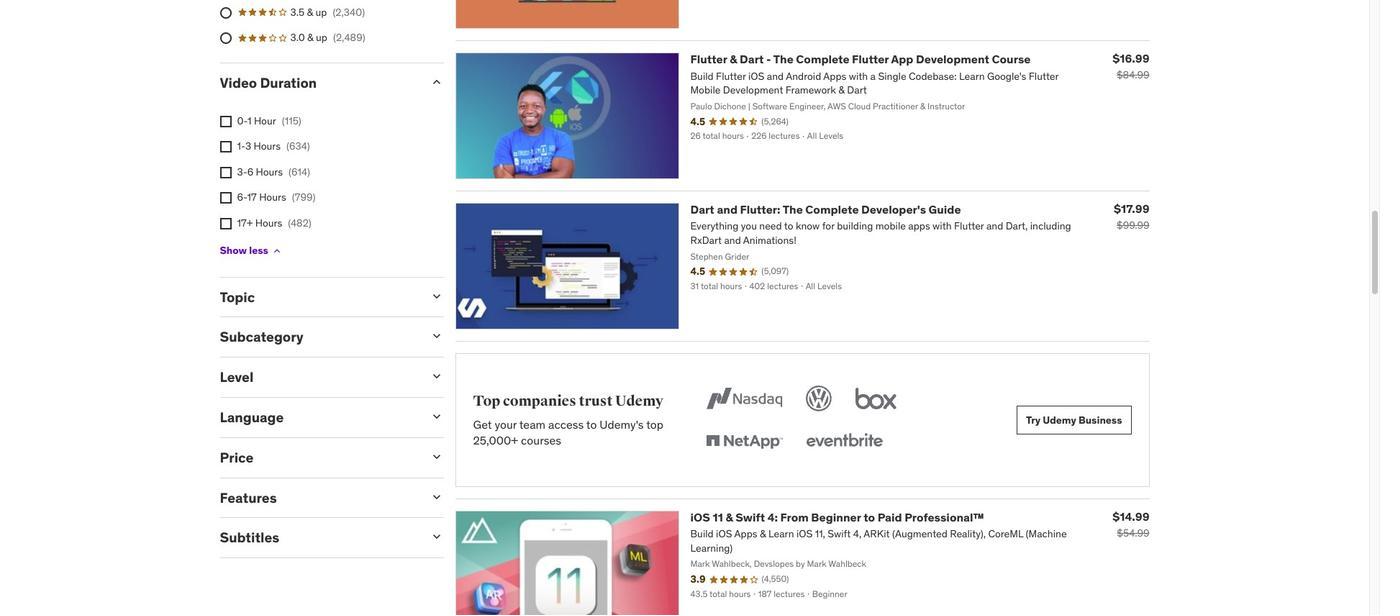 Task type: locate. For each thing, give the bounding box(es) containing it.
flutter left -
[[691, 52, 728, 67]]

3.5 & up (2,340)
[[290, 6, 365, 18]]

0 horizontal spatial flutter
[[691, 52, 728, 67]]

xsmall image
[[271, 245, 283, 257]]

show less
[[220, 244, 268, 257]]

to inside top companies trust udemy get your team access to udemy's top 25,000+ courses
[[587, 417, 597, 432]]

0 horizontal spatial udemy
[[616, 392, 664, 410]]

$17.99 $99.99
[[1114, 202, 1150, 232]]

video duration button
[[220, 74, 418, 91]]

3 small image from the top
[[429, 490, 444, 504]]

the
[[774, 52, 794, 67], [783, 202, 803, 217]]

17+
[[237, 217, 253, 230]]

& right 3.5
[[307, 6, 313, 18]]

4 xsmall image from the top
[[220, 193, 231, 204]]

6-
[[237, 191, 247, 204]]

ios 11 & swift 4: from beginner to paid professional™ link
[[691, 510, 985, 525]]

17
[[247, 191, 257, 204]]

language button
[[220, 409, 418, 426]]

$84.99
[[1117, 69, 1150, 82]]

try udemy business
[[1027, 414, 1123, 427]]

0 vertical spatial dart
[[740, 52, 764, 67]]

small image
[[429, 75, 444, 89], [429, 410, 444, 424], [429, 490, 444, 504], [429, 530, 444, 545]]

app
[[892, 52, 914, 67]]

from
[[781, 510, 809, 525]]

small image for video duration
[[429, 75, 444, 89]]

less
[[249, 244, 268, 257]]

complete left developer's
[[806, 202, 859, 217]]

hours right 17 at the top of page
[[259, 191, 286, 204]]

xsmall image left the "1-"
[[220, 141, 231, 153]]

up right 3.5
[[316, 6, 327, 18]]

volkswagen image
[[804, 383, 835, 415]]

2 small image from the top
[[429, 329, 444, 344]]

0 vertical spatial to
[[587, 417, 597, 432]]

xsmall image left 17+
[[220, 218, 231, 230]]

features button
[[220, 489, 418, 507]]

udemy
[[616, 392, 664, 410], [1043, 414, 1077, 427]]

hours for 3-6 hours
[[256, 165, 283, 178]]

1 vertical spatial complete
[[806, 202, 859, 217]]

xsmall image for 1-
[[220, 141, 231, 153]]

price
[[220, 449, 254, 466]]

$14.99
[[1113, 510, 1150, 524]]

1-
[[237, 140, 245, 153]]

box image
[[853, 383, 901, 415]]

3 small image from the top
[[429, 369, 444, 384]]

paid
[[878, 510, 902, 525]]

video duration
[[220, 74, 317, 91]]

flutter left app
[[852, 52, 889, 67]]

5 xsmall image from the top
[[220, 218, 231, 230]]

video
[[220, 74, 257, 91]]

subcategory button
[[220, 329, 418, 346]]

up right 3.0
[[316, 31, 327, 44]]

4 small image from the top
[[429, 530, 444, 545]]

0 horizontal spatial dart
[[691, 202, 715, 217]]

dart and flutter: the complete developer's guide link
[[691, 202, 961, 217]]

top
[[473, 392, 501, 410]]

0 vertical spatial up
[[316, 6, 327, 18]]

1 xsmall image from the top
[[220, 116, 231, 127]]

0 vertical spatial udemy
[[616, 392, 664, 410]]

the right flutter:
[[783, 202, 803, 217]]

trust
[[579, 392, 613, 410]]

udemy up top
[[616, 392, 664, 410]]

hours right 6
[[256, 165, 283, 178]]

3.0
[[290, 31, 305, 44]]

&
[[307, 6, 313, 18], [307, 31, 314, 44], [730, 52, 738, 67], [726, 510, 733, 525]]

0 horizontal spatial to
[[587, 417, 597, 432]]

hours right 17+
[[255, 217, 282, 230]]

1 vertical spatial dart
[[691, 202, 715, 217]]

6
[[247, 165, 254, 178]]

& for flutter
[[730, 52, 738, 67]]

2 xsmall image from the top
[[220, 141, 231, 153]]

(799)
[[292, 191, 316, 204]]

professional™
[[905, 510, 985, 525]]

1 flutter from the left
[[691, 52, 728, 67]]

1
[[248, 114, 252, 127]]

flutter
[[691, 52, 728, 67], [852, 52, 889, 67]]

4 small image from the top
[[429, 450, 444, 464]]

ios 11 & swift 4: from beginner to paid professional™
[[691, 510, 985, 525]]

the right -
[[774, 52, 794, 67]]

beginner
[[812, 510, 861, 525]]

eventbrite image
[[804, 426, 886, 458]]

0 vertical spatial the
[[774, 52, 794, 67]]

udemy's
[[600, 417, 644, 432]]

2 small image from the top
[[429, 410, 444, 424]]

level button
[[220, 369, 418, 386]]

hours
[[254, 140, 281, 153], [256, 165, 283, 178], [259, 191, 286, 204], [255, 217, 282, 230]]

course
[[992, 52, 1031, 67]]

subtitles
[[220, 529, 280, 547]]

dart left and
[[691, 202, 715, 217]]

& left -
[[730, 52, 738, 67]]

hours right 3
[[254, 140, 281, 153]]

1 horizontal spatial flutter
[[852, 52, 889, 67]]

xsmall image for 0-
[[220, 116, 231, 127]]

1 small image from the top
[[429, 75, 444, 89]]

to down trust
[[587, 417, 597, 432]]

dart
[[740, 52, 764, 67], [691, 202, 715, 217]]

language
[[220, 409, 284, 426]]

-
[[767, 52, 771, 67]]

complete right -
[[796, 52, 850, 67]]

1 vertical spatial up
[[316, 31, 327, 44]]

top
[[647, 417, 664, 432]]

2 flutter from the left
[[852, 52, 889, 67]]

get
[[473, 417, 492, 432]]

1 horizontal spatial to
[[864, 510, 875, 525]]

to left paid
[[864, 510, 875, 525]]

25,000+
[[473, 433, 518, 448]]

& right 3.0
[[307, 31, 314, 44]]

to
[[587, 417, 597, 432], [864, 510, 875, 525]]

hours for 6-17 hours
[[259, 191, 286, 204]]

small image
[[429, 289, 444, 304], [429, 329, 444, 344], [429, 369, 444, 384], [429, 450, 444, 464]]

xsmall image
[[220, 116, 231, 127], [220, 141, 231, 153], [220, 167, 231, 178], [220, 193, 231, 204], [220, 218, 231, 230]]

up
[[316, 6, 327, 18], [316, 31, 327, 44]]

3 xsmall image from the top
[[220, 167, 231, 178]]

ios
[[691, 510, 710, 525]]

(614)
[[289, 165, 310, 178]]

complete
[[796, 52, 850, 67], [806, 202, 859, 217]]

udemy inside top companies trust udemy get your team access to udemy's top 25,000+ courses
[[616, 392, 664, 410]]

xsmall image left the 3-
[[220, 167, 231, 178]]

1 small image from the top
[[429, 289, 444, 304]]

xsmall image left 6-
[[220, 193, 231, 204]]

udemy right try
[[1043, 414, 1077, 427]]

1 vertical spatial udemy
[[1043, 414, 1077, 427]]

& right 11
[[726, 510, 733, 525]]

and
[[717, 202, 738, 217]]

dart left -
[[740, 52, 764, 67]]

top companies trust udemy get your team access to udemy's top 25,000+ courses
[[473, 392, 664, 448]]

companies
[[503, 392, 577, 410]]

xsmall image for 3-
[[220, 167, 231, 178]]

xsmall image left 0-
[[220, 116, 231, 127]]



Task type: vqa. For each thing, say whether or not it's contained in the screenshot.
by
no



Task type: describe. For each thing, give the bounding box(es) containing it.
3.5
[[290, 6, 305, 18]]

11
[[713, 510, 723, 525]]

1 horizontal spatial udemy
[[1043, 414, 1077, 427]]

duration
[[260, 74, 317, 91]]

price button
[[220, 449, 418, 466]]

3.0 & up (2,489)
[[290, 31, 365, 44]]

1-3 hours (634)
[[237, 140, 310, 153]]

(2,340)
[[333, 6, 365, 18]]

try
[[1027, 414, 1041, 427]]

developer's
[[862, 202, 927, 217]]

$16.99 $84.99
[[1113, 51, 1150, 82]]

topic button
[[220, 288, 418, 306]]

(2,489)
[[333, 31, 365, 44]]

development
[[916, 52, 990, 67]]

$16.99
[[1113, 51, 1150, 66]]

xsmall image for 17+
[[220, 218, 231, 230]]

guide
[[929, 202, 961, 217]]

features
[[220, 489, 277, 507]]

3-6 hours (614)
[[237, 165, 310, 178]]

$54.99
[[1118, 527, 1150, 540]]

courses
[[521, 433, 562, 448]]

subtitles button
[[220, 529, 418, 547]]

(115)
[[282, 114, 301, 127]]

up for 3.5 & up
[[316, 6, 327, 18]]

& for 3.0
[[307, 31, 314, 44]]

dart and flutter: the complete developer's guide
[[691, 202, 961, 217]]

(634)
[[287, 140, 310, 153]]

small image for language
[[429, 410, 444, 424]]

0-
[[237, 114, 248, 127]]

business
[[1079, 414, 1123, 427]]

level
[[220, 369, 254, 386]]

3-
[[237, 165, 247, 178]]

$17.99
[[1114, 202, 1150, 216]]

(482)
[[288, 217, 312, 230]]

try udemy business link
[[1017, 406, 1132, 435]]

access
[[549, 417, 584, 432]]

3
[[245, 140, 251, 153]]

hour
[[254, 114, 276, 127]]

$14.99 $54.99
[[1113, 510, 1150, 540]]

netapp image
[[704, 426, 786, 458]]

flutter & dart - the complete flutter app development course
[[691, 52, 1031, 67]]

subcategory
[[220, 329, 304, 346]]

small image for price
[[429, 450, 444, 464]]

17+ hours (482)
[[237, 217, 312, 230]]

small image for subcategory
[[429, 329, 444, 344]]

small image for subtitles
[[429, 530, 444, 545]]

small image for features
[[429, 490, 444, 504]]

1 vertical spatial the
[[783, 202, 803, 217]]

1 vertical spatial to
[[864, 510, 875, 525]]

team
[[520, 417, 546, 432]]

flutter & dart - the complete flutter app development course link
[[691, 52, 1031, 67]]

your
[[495, 417, 517, 432]]

nasdaq image
[[704, 383, 786, 415]]

show
[[220, 244, 247, 257]]

6-17 hours (799)
[[237, 191, 316, 204]]

$99.99
[[1117, 219, 1150, 232]]

4:
[[768, 510, 778, 525]]

up for 3.0 & up
[[316, 31, 327, 44]]

& for 3.5
[[307, 6, 313, 18]]

0 vertical spatial complete
[[796, 52, 850, 67]]

small image for level
[[429, 369, 444, 384]]

flutter:
[[740, 202, 781, 217]]

hours for 1-3 hours
[[254, 140, 281, 153]]

show less button
[[220, 237, 283, 265]]

swift
[[736, 510, 765, 525]]

topic
[[220, 288, 255, 306]]

1 horizontal spatial dart
[[740, 52, 764, 67]]

0-1 hour (115)
[[237, 114, 301, 127]]

small image for topic
[[429, 289, 444, 304]]

xsmall image for 6-
[[220, 193, 231, 204]]



